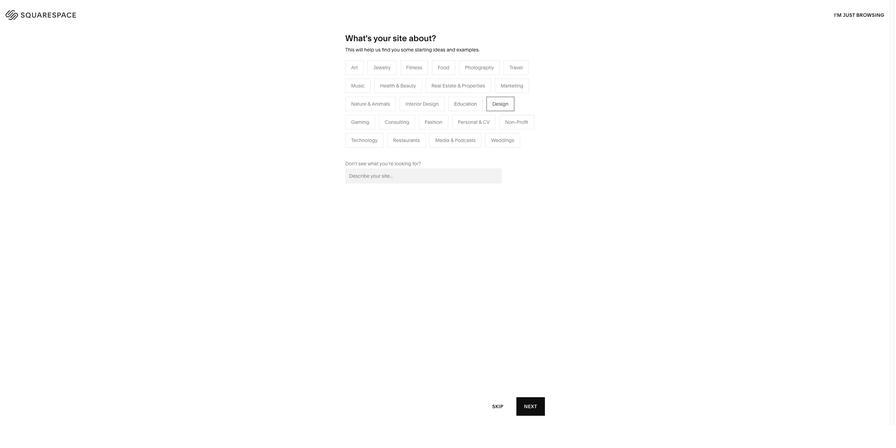 Task type: describe. For each thing, give the bounding box(es) containing it.
media & podcasts link
[[373, 116, 421, 122]]

design inside radio
[[423, 101, 439, 107]]

professional services link
[[301, 106, 356, 112]]

Don't see what you're looking for? field
[[345, 169, 502, 184]]

health
[[380, 83, 395, 89]]

1 vertical spatial fitness
[[446, 116, 462, 122]]

what's your site about? this will help us find you some starting ideas and examples.
[[345, 33, 480, 53]]

Technology radio
[[345, 133, 383, 148]]

& left "cv"
[[479, 119, 482, 125]]

beauty
[[400, 83, 416, 89]]

events
[[373, 126, 388, 133]]

and
[[447, 47, 455, 53]]

interior design
[[405, 101, 439, 107]]

art
[[351, 65, 358, 71]]

don't see what you're looking for?
[[345, 161, 421, 167]]

consulting
[[385, 119, 409, 125]]

cv
[[483, 119, 490, 125]]

media & podcasts inside option
[[435, 137, 476, 144]]

real inside real estate & properties radio
[[431, 83, 441, 89]]

health & beauty
[[380, 83, 416, 89]]

1 horizontal spatial nature & animals
[[446, 106, 485, 112]]

Food radio
[[432, 60, 455, 75]]

Non-Profit radio
[[499, 115, 534, 129]]

squarespace logo image
[[14, 8, 94, 20]]

i'm
[[834, 12, 842, 18]]

just
[[843, 12, 855, 18]]

& up home & decor
[[458, 83, 461, 89]]

will
[[356, 47, 363, 53]]

help
[[364, 47, 374, 53]]

community
[[301, 126, 327, 133]]

jewelry
[[373, 65, 391, 71]]

Weddings radio
[[485, 133, 520, 148]]

profits
[[344, 126, 358, 133]]

0 horizontal spatial estate
[[384, 147, 398, 153]]

Health & Beauty radio
[[374, 79, 422, 93]]

what's
[[345, 33, 372, 43]]

your
[[373, 33, 391, 43]]

Jewelry radio
[[367, 60, 397, 75]]

skip button
[[485, 398, 511, 417]]

0 horizontal spatial real
[[373, 147, 383, 153]]

home & decor
[[446, 95, 479, 102]]

you're
[[380, 161, 393, 167]]

Marketing radio
[[495, 79, 529, 93]]

examples.
[[456, 47, 480, 53]]

Nature & Animals radio
[[345, 97, 396, 111]]

& down home & decor
[[462, 106, 465, 112]]

Restaurants radio
[[387, 133, 426, 148]]

non-profit
[[505, 119, 528, 125]]

weddings inside radio
[[491, 137, 514, 144]]

nature & animals inside radio
[[351, 101, 390, 107]]

real estate & properties inside radio
[[431, 83, 485, 89]]

& down restaurants link
[[389, 116, 392, 122]]

0 horizontal spatial media
[[373, 116, 387, 122]]

estate inside radio
[[442, 83, 456, 89]]

Design radio
[[487, 97, 514, 111]]

1 vertical spatial real estate & properties
[[373, 147, 427, 153]]

log
[[864, 10, 875, 17]]

non- inside option
[[505, 119, 517, 125]]

skip
[[492, 404, 504, 410]]

fitness link
[[446, 116, 469, 122]]

us
[[375, 47, 381, 53]]

i'm just browsing link
[[834, 5, 884, 24]]

Consulting radio
[[379, 115, 415, 129]]

don't
[[345, 161, 357, 167]]



Task type: locate. For each thing, give the bounding box(es) containing it.
2 design from the left
[[492, 101, 508, 107]]

site
[[393, 33, 407, 43]]

properties inside radio
[[462, 83, 485, 89]]

Music radio
[[345, 79, 371, 93]]

0 vertical spatial podcasts
[[393, 116, 414, 122]]

real estate & properties up home & decor
[[431, 83, 485, 89]]

community & non-profits
[[301, 126, 358, 133]]

properties
[[462, 83, 485, 89], [404, 147, 427, 153]]

design inside option
[[492, 101, 508, 107]]

i'm just browsing
[[834, 12, 884, 18]]

starting
[[415, 47, 432, 53]]

0 vertical spatial travel
[[509, 65, 523, 71]]

0 horizontal spatial nature
[[351, 101, 366, 107]]

0 vertical spatial restaurants
[[373, 106, 400, 112]]

1 horizontal spatial fitness
[[446, 116, 462, 122]]

travel up restaurants link
[[373, 95, 386, 102]]

see
[[358, 161, 367, 167]]

media down fashion
[[435, 137, 449, 144]]

you
[[391, 47, 400, 53]]

restaurants down travel link
[[373, 106, 400, 112]]

what
[[368, 161, 379, 167]]

1 vertical spatial estate
[[384, 147, 398, 153]]

& left travel link
[[368, 101, 371, 107]]

travel inside radio
[[509, 65, 523, 71]]

personal & cv
[[458, 119, 490, 125]]

1 vertical spatial media
[[435, 137, 449, 144]]

photography
[[465, 65, 494, 71]]

find
[[382, 47, 390, 53]]

1 horizontal spatial animals
[[466, 106, 485, 112]]

& right home
[[461, 95, 464, 102]]

1 vertical spatial properties
[[404, 147, 427, 153]]

some
[[401, 47, 414, 53]]

weddings down events link
[[373, 137, 396, 143]]

nature inside radio
[[351, 101, 366, 107]]

estate down weddings link
[[384, 147, 398, 153]]

Interior Design radio
[[400, 97, 445, 111]]

browsing
[[856, 12, 884, 18]]

& up looking
[[399, 147, 403, 153]]

interior
[[405, 101, 422, 107]]

0 horizontal spatial design
[[423, 101, 439, 107]]

personal
[[458, 119, 478, 125]]

0 vertical spatial properties
[[462, 83, 485, 89]]

0 horizontal spatial animals
[[372, 101, 390, 107]]

non-
[[505, 119, 517, 125], [333, 126, 344, 133]]

1 horizontal spatial real estate & properties
[[431, 83, 485, 89]]

0 vertical spatial media
[[373, 116, 387, 122]]

restaurants
[[373, 106, 400, 112], [393, 137, 420, 144]]

0 horizontal spatial fitness
[[406, 65, 422, 71]]

looking
[[395, 161, 411, 167]]

& right community
[[328, 126, 331, 133]]

animals down 'decor' on the top right of the page
[[466, 106, 485, 112]]

in
[[876, 10, 881, 17]]

nature
[[351, 101, 366, 107], [446, 106, 461, 112]]

0 vertical spatial real estate & properties
[[431, 83, 485, 89]]

0 horizontal spatial media & podcasts
[[373, 116, 414, 122]]

1 horizontal spatial media
[[435, 137, 449, 144]]

home
[[446, 95, 460, 102]]

1 vertical spatial travel
[[373, 95, 386, 102]]

professional
[[301, 106, 328, 112]]

design down marketing
[[492, 101, 508, 107]]

Photography radio
[[459, 60, 500, 75]]

ideas
[[433, 47, 445, 53]]

Media & Podcasts radio
[[429, 133, 482, 148]]

0 vertical spatial estate
[[442, 83, 456, 89]]

Fashion radio
[[419, 115, 448, 129]]

log             in
[[864, 10, 881, 17]]

0 horizontal spatial real estate & properties
[[373, 147, 427, 153]]

nature & animals
[[351, 101, 390, 107], [446, 106, 485, 112]]

Fitness radio
[[400, 60, 428, 75]]

lusaka image
[[355, 235, 535, 426]]

media up events at the top of page
[[373, 116, 387, 122]]

1 horizontal spatial estate
[[442, 83, 456, 89]]

lusaka element
[[355, 235, 535, 426]]

music
[[351, 83, 365, 89]]

restaurants up 'real estate & properties' link
[[393, 137, 420, 144]]

0 horizontal spatial non-
[[333, 126, 344, 133]]

0 vertical spatial real
[[431, 83, 441, 89]]

fitness down nature & animals link
[[446, 116, 462, 122]]

properties up 'decor' on the top right of the page
[[462, 83, 485, 89]]

log             in link
[[864, 10, 881, 17]]

1 horizontal spatial podcasts
[[455, 137, 476, 144]]

podcasts inside media & podcasts option
[[455, 137, 476, 144]]

real down food option
[[431, 83, 441, 89]]

weddings link
[[373, 137, 403, 143]]

fitness down some
[[406, 65, 422, 71]]

design
[[423, 101, 439, 107], [492, 101, 508, 107]]

weddings
[[373, 137, 396, 143], [491, 137, 514, 144]]

1 horizontal spatial media & podcasts
[[435, 137, 476, 144]]

0 horizontal spatial nature & animals
[[351, 101, 390, 107]]

non- down the 'services'
[[333, 126, 344, 133]]

properties up for?
[[404, 147, 427, 153]]

podcasts
[[393, 116, 414, 122], [455, 137, 476, 144]]

&
[[396, 83, 399, 89], [458, 83, 461, 89], [461, 95, 464, 102], [368, 101, 371, 107], [462, 106, 465, 112], [389, 116, 392, 122], [479, 119, 482, 125], [328, 126, 331, 133], [451, 137, 454, 144], [399, 147, 403, 153]]

real estate & properties link
[[373, 147, 434, 153]]

profit
[[517, 119, 528, 125]]

media & podcasts down restaurants link
[[373, 116, 414, 122]]

& right health
[[396, 83, 399, 89]]

1 vertical spatial real
[[373, 147, 383, 153]]

animals inside radio
[[372, 101, 390, 107]]

squarespace logo link
[[14, 8, 187, 20]]

podcasts down restaurants link
[[393, 116, 414, 122]]

Art radio
[[345, 60, 364, 75]]

design right interior
[[423, 101, 439, 107]]

fashion
[[425, 119, 442, 125]]

1 horizontal spatial properties
[[462, 83, 485, 89]]

0 horizontal spatial travel
[[373, 95, 386, 102]]

real
[[431, 83, 441, 89], [373, 147, 383, 153]]

estate up home
[[442, 83, 456, 89]]

nature & animals up gaming
[[351, 101, 390, 107]]

travel up marketing option
[[509, 65, 523, 71]]

1 horizontal spatial non-
[[505, 119, 517, 125]]

media
[[373, 116, 387, 122], [435, 137, 449, 144]]

services
[[329, 106, 349, 112]]

marketing
[[501, 83, 523, 89]]

nature down home
[[446, 106, 461, 112]]

restaurants link
[[373, 106, 407, 112]]

0 horizontal spatial properties
[[404, 147, 427, 153]]

decor
[[465, 95, 479, 102]]

0 vertical spatial non-
[[505, 119, 517, 125]]

podcasts down personal
[[455, 137, 476, 144]]

home & decor link
[[446, 95, 486, 102]]

about?
[[409, 33, 436, 43]]

nature down 'music' option
[[351, 101, 366, 107]]

community & non-profits link
[[301, 126, 365, 133]]

Education radio
[[448, 97, 483, 111]]

fitness
[[406, 65, 422, 71], [446, 116, 462, 122]]

1 vertical spatial podcasts
[[455, 137, 476, 144]]

food
[[438, 65, 449, 71]]

next
[[524, 404, 537, 410]]

Personal & CV radio
[[452, 115, 496, 129]]

real down weddings link
[[373, 147, 383, 153]]

0 vertical spatial fitness
[[406, 65, 422, 71]]

0 vertical spatial media & podcasts
[[373, 116, 414, 122]]

events link
[[373, 126, 395, 133]]

fitness inside option
[[406, 65, 422, 71]]

travel
[[509, 65, 523, 71], [373, 95, 386, 102]]

next button
[[516, 398, 545, 416]]

& down "fitness" link on the top
[[451, 137, 454, 144]]

1 vertical spatial media & podcasts
[[435, 137, 476, 144]]

estate
[[442, 83, 456, 89], [384, 147, 398, 153]]

nature & animals down home & decor link
[[446, 106, 485, 112]]

this
[[345, 47, 355, 53]]

technology
[[351, 137, 378, 144]]

Travel radio
[[504, 60, 529, 75]]

travel link
[[373, 95, 393, 102]]

1 horizontal spatial travel
[[509, 65, 523, 71]]

0 horizontal spatial weddings
[[373, 137, 396, 143]]

1 horizontal spatial weddings
[[491, 137, 514, 144]]

1 vertical spatial non-
[[333, 126, 344, 133]]

nature & animals link
[[446, 106, 491, 112]]

Gaming radio
[[345, 115, 375, 129]]

1 horizontal spatial design
[[492, 101, 508, 107]]

animals
[[372, 101, 390, 107], [466, 106, 485, 112]]

1 design from the left
[[423, 101, 439, 107]]

real estate & properties
[[431, 83, 485, 89], [373, 147, 427, 153]]

restaurants inside option
[[393, 137, 420, 144]]

weddings down non-profit
[[491, 137, 514, 144]]

education
[[454, 101, 477, 107]]

media & podcasts down "fitness" link on the top
[[435, 137, 476, 144]]

1 horizontal spatial nature
[[446, 106, 461, 112]]

for?
[[412, 161, 421, 167]]

media inside option
[[435, 137, 449, 144]]

media & podcasts
[[373, 116, 414, 122], [435, 137, 476, 144]]

0 horizontal spatial podcasts
[[393, 116, 414, 122]]

Real Estate & Properties radio
[[426, 79, 491, 93]]

gaming
[[351, 119, 369, 125]]

non- up weddings radio on the right
[[505, 119, 517, 125]]

1 horizontal spatial real
[[431, 83, 441, 89]]

professional services
[[301, 106, 349, 112]]

real estate & properties up looking
[[373, 147, 427, 153]]

1 vertical spatial restaurants
[[393, 137, 420, 144]]

animals down health
[[372, 101, 390, 107]]



Task type: vqa. For each thing, say whether or not it's contained in the screenshot.
Non- to the right
yes



